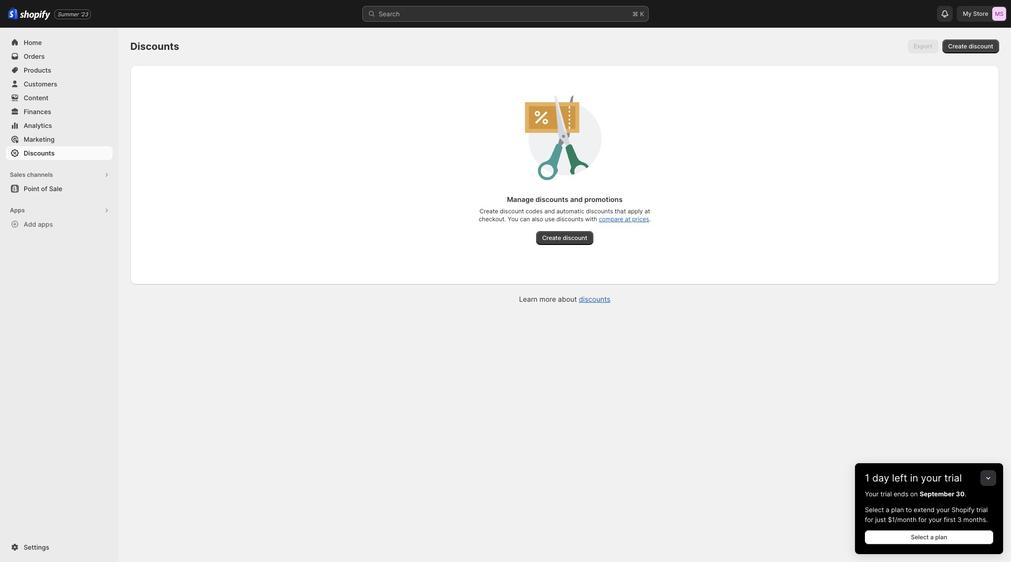 Task type: describe. For each thing, give the bounding box(es) containing it.
3
[[958, 516, 962, 524]]

discounts up use
[[536, 195, 569, 204]]

day
[[873, 472, 890, 484]]

settings
[[24, 544, 49, 551]]

that
[[615, 208, 627, 215]]

summer
[[57, 11, 79, 18]]

create for create discount button to the left
[[543, 234, 562, 242]]

content
[[24, 94, 49, 102]]

summer '23
[[57, 11, 88, 18]]

at inside 'create discount codes and automatic discounts that apply at checkout. you can also use discounts with'
[[645, 208, 651, 215]]

on
[[911, 490, 919, 498]]

learn
[[520, 295, 538, 303]]

content link
[[6, 91, 113, 105]]

shopify image
[[8, 8, 18, 20]]

discounts link
[[6, 146, 113, 160]]

prices
[[633, 215, 650, 223]]

select a plan
[[912, 534, 948, 541]]

discounts right the about
[[579, 295, 611, 303]]

apps
[[38, 220, 53, 228]]

my
[[964, 10, 972, 17]]

export
[[914, 42, 933, 50]]

customers link
[[6, 77, 113, 91]]

analytics
[[24, 122, 52, 129]]

create for topmost create discount button
[[949, 42, 968, 50]]

home
[[24, 39, 42, 46]]

shopify image
[[20, 10, 51, 20]]

manage
[[507, 195, 534, 204]]

a for select a plan
[[931, 534, 935, 541]]

0 vertical spatial discounts
[[130, 41, 179, 52]]

sales channels
[[10, 171, 53, 178]]

trial inside 'dropdown button'
[[945, 472, 963, 484]]

my store
[[964, 10, 989, 17]]

orders
[[24, 52, 45, 60]]

compare at prices link
[[599, 215, 650, 223]]

learn more about discounts
[[520, 295, 611, 303]]

⌘
[[633, 10, 639, 18]]

⌘ k
[[633, 10, 645, 18]]

point of sale link
[[6, 182, 113, 196]]

30
[[957, 490, 965, 498]]

extend
[[915, 506, 935, 514]]

channels
[[27, 171, 53, 178]]

. inside 1 day left in your trial element
[[965, 490, 967, 498]]

0 vertical spatial create discount
[[949, 42, 994, 50]]

1 day left in your trial
[[866, 472, 963, 484]]

analytics link
[[6, 119, 113, 132]]

point of sale
[[24, 185, 62, 193]]

1
[[866, 472, 870, 484]]

discounts down automatic
[[557, 215, 584, 223]]

about
[[559, 295, 577, 303]]

with
[[586, 215, 598, 223]]

0 vertical spatial .
[[650, 215, 651, 223]]

add apps
[[24, 220, 53, 228]]

1 vertical spatial discounts
[[24, 149, 55, 157]]

ends
[[894, 490, 909, 498]]

shopify
[[952, 506, 976, 514]]

just
[[876, 516, 887, 524]]

select a plan link
[[866, 531, 994, 545]]

my store image
[[993, 7, 1007, 21]]

september
[[921, 490, 955, 498]]

1 for from the left
[[866, 516, 874, 524]]

first
[[945, 516, 957, 524]]

add apps button
[[6, 217, 113, 231]]

settings link
[[6, 541, 113, 554]]

in
[[911, 472, 919, 484]]

discounts up with at top right
[[587, 208, 614, 215]]

1 vertical spatial at
[[626, 215, 631, 223]]

checkout.
[[479, 215, 507, 223]]

apps
[[10, 207, 25, 214]]

marketing link
[[6, 132, 113, 146]]

summer '23 link
[[54, 9, 91, 19]]

to
[[907, 506, 913, 514]]

add
[[24, 220, 36, 228]]

trial inside select a plan to extend your shopify trial for just $1/month for your first 3 months.
[[977, 506, 989, 514]]

create inside 'create discount codes and automatic discounts that apply at checkout. you can also use discounts with'
[[480, 208, 499, 215]]



Task type: vqa. For each thing, say whether or not it's contained in the screenshot.
APPS button
yes



Task type: locate. For each thing, give the bounding box(es) containing it.
your inside 1 day left in your trial 'dropdown button'
[[922, 472, 942, 484]]

2 vertical spatial discount
[[563, 234, 588, 242]]

1 vertical spatial create discount
[[543, 234, 588, 242]]

k
[[641, 10, 645, 18]]

of
[[41, 185, 47, 193]]

2 vertical spatial trial
[[977, 506, 989, 514]]

automatic
[[557, 208, 585, 215]]

2 vertical spatial create
[[543, 234, 562, 242]]

create down the my
[[949, 42, 968, 50]]

0 vertical spatial create discount button
[[943, 40, 1000, 53]]

1 horizontal spatial plan
[[936, 534, 948, 541]]

and inside 'create discount codes and automatic discounts that apply at checkout. you can also use discounts with'
[[545, 208, 555, 215]]

more
[[540, 295, 557, 303]]

plan down first
[[936, 534, 948, 541]]

discount inside 'create discount codes and automatic discounts that apply at checkout. you can also use discounts with'
[[500, 208, 524, 215]]

0 horizontal spatial a
[[887, 506, 890, 514]]

finances
[[24, 108, 51, 116]]

orders link
[[6, 49, 113, 63]]

discounts
[[130, 41, 179, 52], [24, 149, 55, 157]]

create up checkout.
[[480, 208, 499, 215]]

2 vertical spatial your
[[929, 516, 943, 524]]

products link
[[6, 63, 113, 77]]

for left just
[[866, 516, 874, 524]]

trial
[[945, 472, 963, 484], [881, 490, 893, 498], [977, 506, 989, 514]]

left
[[893, 472, 908, 484]]

1 horizontal spatial .
[[965, 490, 967, 498]]

create discount button
[[943, 40, 1000, 53], [537, 231, 594, 245]]

plan up $1/month
[[892, 506, 905, 514]]

plan for select a plan
[[936, 534, 948, 541]]

products
[[24, 66, 51, 74]]

select
[[866, 506, 885, 514], [912, 534, 930, 541]]

1 vertical spatial create
[[480, 208, 499, 215]]

your left first
[[929, 516, 943, 524]]

for down extend
[[919, 516, 928, 524]]

apps button
[[6, 204, 113, 217]]

home link
[[6, 36, 113, 49]]

manage discounts and promotions
[[507, 195, 623, 204]]

1 horizontal spatial for
[[919, 516, 928, 524]]

plan
[[892, 506, 905, 514], [936, 534, 948, 541]]

1 horizontal spatial a
[[931, 534, 935, 541]]

export button
[[909, 40, 939, 53]]

1 horizontal spatial create discount
[[949, 42, 994, 50]]

select down select a plan to extend your shopify trial for just $1/month for your first 3 months.
[[912, 534, 930, 541]]

sales
[[10, 171, 25, 178]]

create down use
[[543, 234, 562, 242]]

0 vertical spatial discount
[[970, 42, 994, 50]]

trial up 30
[[945, 472, 963, 484]]

create discount button down 'create discount codes and automatic discounts that apply at checkout. you can also use discounts with'
[[537, 231, 594, 245]]

0 horizontal spatial discount
[[500, 208, 524, 215]]

discounts link
[[579, 295, 611, 303]]

at down that
[[626, 215, 631, 223]]

0 vertical spatial plan
[[892, 506, 905, 514]]

plan for select a plan to extend your shopify trial for just $1/month for your first 3 months.
[[892, 506, 905, 514]]

0 horizontal spatial create discount button
[[537, 231, 594, 245]]

1 day left in your trial button
[[856, 463, 1004, 484]]

0 horizontal spatial at
[[626, 215, 631, 223]]

1 horizontal spatial and
[[571, 195, 583, 204]]

1 vertical spatial .
[[965, 490, 967, 498]]

1 horizontal spatial trial
[[945, 472, 963, 484]]

create discount
[[949, 42, 994, 50], [543, 234, 588, 242]]

customers
[[24, 80, 57, 88]]

and up automatic
[[571, 195, 583, 204]]

at up prices
[[645, 208, 651, 215]]

a up just
[[887, 506, 890, 514]]

1 vertical spatial select
[[912, 534, 930, 541]]

create
[[949, 42, 968, 50], [480, 208, 499, 215], [543, 234, 562, 242]]

create discount button down the my
[[943, 40, 1000, 53]]

1 horizontal spatial select
[[912, 534, 930, 541]]

1 horizontal spatial discount
[[563, 234, 588, 242]]

trial right your
[[881, 490, 893, 498]]

discount up you
[[500, 208, 524, 215]]

finances link
[[6, 105, 113, 119]]

discount
[[970, 42, 994, 50], [500, 208, 524, 215], [563, 234, 588, 242]]

0 vertical spatial trial
[[945, 472, 963, 484]]

point of sale button
[[0, 182, 119, 196]]

0 vertical spatial create
[[949, 42, 968, 50]]

months.
[[964, 516, 989, 524]]

your
[[922, 472, 942, 484], [937, 506, 951, 514], [929, 516, 943, 524]]

create discount down 'create discount codes and automatic discounts that apply at checkout. you can also use discounts with'
[[543, 234, 588, 242]]

store
[[974, 10, 989, 17]]

select for select a plan to extend your shopify trial for just $1/month for your first 3 months.
[[866, 506, 885, 514]]

0 horizontal spatial plan
[[892, 506, 905, 514]]

your trial ends on september 30 .
[[866, 490, 967, 498]]

discount down store
[[970, 42, 994, 50]]

use
[[545, 215, 555, 223]]

1 horizontal spatial create
[[543, 234, 562, 242]]

2 horizontal spatial trial
[[977, 506, 989, 514]]

select up just
[[866, 506, 885, 514]]

a down select a plan to extend your shopify trial for just $1/month for your first 3 months.
[[931, 534, 935, 541]]

trial up months.
[[977, 506, 989, 514]]

0 vertical spatial a
[[887, 506, 890, 514]]

select inside select a plan "link"
[[912, 534, 930, 541]]

2 for from the left
[[919, 516, 928, 524]]

plan inside select a plan to extend your shopify trial for just $1/month for your first 3 months.
[[892, 506, 905, 514]]

point
[[24, 185, 39, 193]]

can
[[520, 215, 531, 223]]

$1/month
[[889, 516, 917, 524]]

0 vertical spatial and
[[571, 195, 583, 204]]

apply
[[628, 208, 644, 215]]

1 vertical spatial discount
[[500, 208, 524, 215]]

select for select a plan
[[912, 534, 930, 541]]

0 vertical spatial select
[[866, 506, 885, 514]]

1 day left in your trial element
[[856, 489, 1004, 554]]

also
[[532, 215, 544, 223]]

sales channels button
[[6, 168, 113, 182]]

0 horizontal spatial select
[[866, 506, 885, 514]]

0 horizontal spatial .
[[650, 215, 651, 223]]

1 vertical spatial and
[[545, 208, 555, 215]]

create discount codes and automatic discounts that apply at checkout. you can also use discounts with
[[479, 208, 651, 223]]

0 horizontal spatial for
[[866, 516, 874, 524]]

marketing
[[24, 135, 55, 143]]

codes
[[526, 208, 543, 215]]

'23
[[80, 11, 88, 18]]

sale
[[49, 185, 62, 193]]

at
[[645, 208, 651, 215], [626, 215, 631, 223]]

search
[[379, 10, 400, 18]]

0 horizontal spatial discounts
[[24, 149, 55, 157]]

and
[[571, 195, 583, 204], [545, 208, 555, 215]]

1 horizontal spatial create discount button
[[943, 40, 1000, 53]]

0 horizontal spatial and
[[545, 208, 555, 215]]

a
[[887, 506, 890, 514], [931, 534, 935, 541]]

your
[[866, 490, 879, 498]]

2 horizontal spatial create
[[949, 42, 968, 50]]

1 horizontal spatial at
[[645, 208, 651, 215]]

a inside "link"
[[931, 534, 935, 541]]

0 horizontal spatial trial
[[881, 490, 893, 498]]

a for select a plan to extend your shopify trial for just $1/month for your first 3 months.
[[887, 506, 890, 514]]

compare
[[599, 215, 624, 223]]

create discount down the my
[[949, 42, 994, 50]]

you
[[508, 215, 519, 223]]

1 vertical spatial plan
[[936, 534, 948, 541]]

1 vertical spatial create discount button
[[537, 231, 594, 245]]

for
[[866, 516, 874, 524], [919, 516, 928, 524]]

1 vertical spatial trial
[[881, 490, 893, 498]]

0 vertical spatial your
[[922, 472, 942, 484]]

compare at prices .
[[599, 215, 651, 223]]

your up september
[[922, 472, 942, 484]]

select a plan to extend your shopify trial for just $1/month for your first 3 months.
[[866, 506, 989, 524]]

discount down with at top right
[[563, 234, 588, 242]]

0 horizontal spatial create
[[480, 208, 499, 215]]

and up use
[[545, 208, 555, 215]]

.
[[650, 215, 651, 223], [965, 490, 967, 498]]

2 horizontal spatial discount
[[970, 42, 994, 50]]

a inside select a plan to extend your shopify trial for just $1/month for your first 3 months.
[[887, 506, 890, 514]]

promotions
[[585, 195, 623, 204]]

1 vertical spatial a
[[931, 534, 935, 541]]

1 vertical spatial your
[[937, 506, 951, 514]]

select inside select a plan to extend your shopify trial for just $1/month for your first 3 months.
[[866, 506, 885, 514]]

1 horizontal spatial discounts
[[130, 41, 179, 52]]

plan inside "link"
[[936, 534, 948, 541]]

your up first
[[937, 506, 951, 514]]

0 vertical spatial at
[[645, 208, 651, 215]]

0 horizontal spatial create discount
[[543, 234, 588, 242]]



